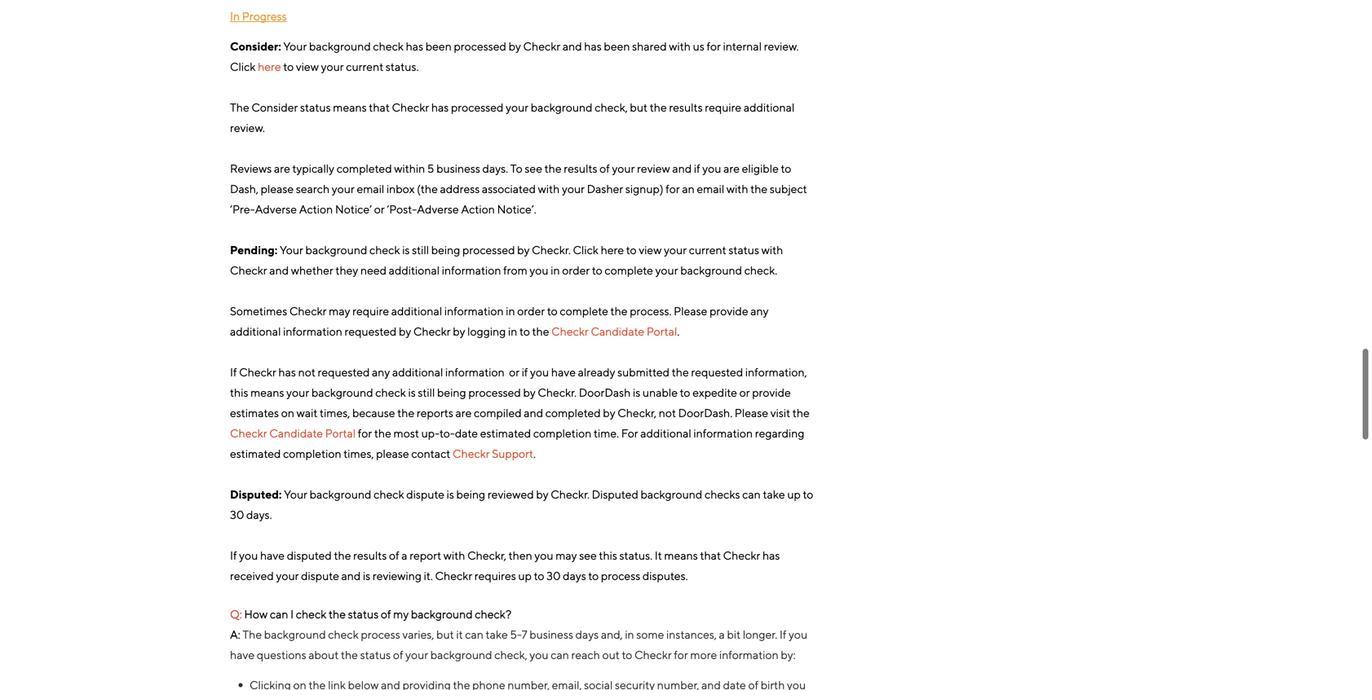 Task type: locate. For each thing, give the bounding box(es) containing it.
processed
[[454, 40, 506, 53], [451, 101, 504, 114], [463, 244, 515, 257], [468, 386, 521, 400]]

of up reviewing
[[389, 549, 399, 563]]

can
[[742, 488, 761, 502], [270, 608, 288, 622], [465, 629, 484, 642], [551, 649, 569, 662]]

see
[[525, 162, 542, 175], [579, 549, 597, 563]]

check down the most
[[374, 488, 404, 502]]

been
[[426, 40, 452, 53], [604, 40, 630, 53]]

2 vertical spatial results
[[353, 549, 387, 563]]

status.
[[386, 60, 419, 74], [620, 549, 653, 563]]

1 vertical spatial results
[[564, 162, 597, 175]]

completion left time.
[[533, 427, 592, 441]]

see inside reviews are typically completed within 5 business days. to see the results of your review and if you are eligible to dash, please search your email inbox (the address associated with your dasher signup) for an email with the subject 'pre-adverse action notice' or 'post-adverse action notice'.
[[525, 162, 542, 175]]

being for still
[[431, 244, 460, 257]]

0 horizontal spatial are
[[274, 162, 290, 175]]

1 horizontal spatial dispute
[[406, 488, 445, 502]]

the left consider
[[230, 101, 249, 114]]

days
[[563, 570, 586, 583], [576, 629, 599, 642]]

30 down disputed:
[[230, 509, 244, 522]]

checkr. for disputed
[[551, 488, 590, 502]]

days inside 'if you have disputed the results of a report with checkr, then you may see this status. it means that checkr has received your dispute and is reviewing it. checkr requires up to 30 days to process disputes.'
[[563, 570, 586, 583]]

30 inside 'if you have disputed the results of a report with checkr, then you may see this status. it means that checkr has received your dispute and is reviewing it. checkr requires up to 30 days to process disputes.'
[[547, 570, 561, 583]]

additional inside the if checkr has not requested any additional information  or if you have already submitted the requested information, this means your background check is still being processed by checkr. doordash is unable to expedite or provide estimates on wait times, because the reports are compiled and completed by checkr, not doordash. please visit the checkr candidate portal
[[392, 366, 443, 379]]

being up reports
[[437, 386, 466, 400]]

an
[[682, 182, 695, 196]]

dispute
[[406, 488, 445, 502], [301, 570, 339, 583]]

address
[[440, 182, 480, 196]]

and up for the most up-to-date estimated completion time. for additional information regarding estimated completion times, please contact
[[524, 407, 543, 420]]

0 vertical spatial completion
[[533, 427, 592, 441]]

view up process.
[[639, 244, 662, 257]]

processed up the consider status means that checkr has processed your background check, but the results require additional review.
[[454, 40, 506, 53]]

30 right requires
[[547, 570, 561, 583]]

action down the address
[[461, 203, 495, 216]]

1 vertical spatial order
[[517, 305, 545, 318]]

your inside your background check has been processed by checkr and has been shared with us for internal review. click
[[283, 40, 307, 53]]

0 horizontal spatial click
[[230, 60, 256, 74]]

being for is
[[456, 488, 485, 502]]

here link
[[258, 60, 281, 74]]

your up the notice'
[[332, 182, 355, 196]]

0 vertical spatial current
[[346, 60, 384, 74]]

checkr inside your background check is still being processed by checkr. click here to view your current status with checkr and whether they need additional information from you in order to complete your background check.
[[230, 264, 267, 277]]

0 vertical spatial see
[[525, 162, 542, 175]]

process inside the background check process varies, but it can take 5-7 business days and, in some instances, a bit longer. if you have questions about the status of your background check, you can reach out to checkr for more information by:
[[361, 629, 400, 642]]

still up reports
[[418, 386, 435, 400]]

0 vertical spatial checkr candidate portal link
[[552, 325, 677, 339]]

requested inside sometimes checkr may require additional information in order to complete the process. please provide any additional information requested by checkr by logging in to the
[[345, 325, 397, 339]]

1 horizontal spatial completed
[[545, 407, 601, 420]]

click inside your background check has been processed by checkr and has been shared with us for internal review. click
[[230, 60, 256, 74]]

can right 'it'
[[465, 629, 484, 642]]

your inside the background check process varies, but it can take 5-7 business days and, in some instances, a bit longer. if you have questions about the status of your background check, you can reach out to checkr for more information by:
[[405, 649, 428, 662]]

0 horizontal spatial business
[[436, 162, 480, 175]]

information inside the background check process varies, but it can take 5-7 business days and, in some instances, a bit longer. if you have questions about the status of your background check, you can reach out to checkr for more information by:
[[719, 649, 779, 662]]

of up dasher
[[600, 162, 610, 175]]

1 horizontal spatial results
[[564, 162, 597, 175]]

click inside your background check is still being processed by checkr. click here to view your current status with checkr and whether they need additional information from you in order to complete your background check.
[[573, 244, 599, 257]]

order down from
[[517, 305, 545, 318]]

dispute inside your background check dispute is being reviewed by checkr. disputed background checks can take up to 30 days.
[[406, 488, 445, 502]]

but left 'it'
[[436, 629, 454, 642]]

completion down wait
[[283, 448, 341, 461]]

if up an
[[694, 162, 700, 175]]

1 horizontal spatial if
[[694, 162, 700, 175]]

process
[[601, 570, 640, 583], [361, 629, 400, 642]]

if inside the background check process varies, but it can take 5-7 business days and, in some instances, a bit longer. if you have questions about the status of your background check, you can reach out to checkr for more information by:
[[780, 629, 787, 642]]

still
[[412, 244, 429, 257], [418, 386, 435, 400]]

1 vertical spatial status.
[[620, 549, 653, 563]]

with left us
[[669, 40, 691, 53]]

a
[[402, 549, 407, 563], [719, 629, 725, 642]]

checkr up the consider status means that checkr has processed your background check, but the results require additional review.
[[523, 40, 560, 53]]

notice'
[[335, 203, 372, 216]]

complete inside your background check is still being processed by checkr. click here to view your current status with checkr and whether they need additional information from you in order to complete your background check.
[[605, 264, 653, 277]]

in inside your background check is still being processed by checkr. click here to view your current status with checkr and whether they need additional information from you in order to complete your background check.
[[551, 264, 560, 277]]

1 horizontal spatial email
[[697, 182, 724, 196]]

0 vertical spatial a
[[402, 549, 407, 563]]

your inside your background check dispute is being reviewed by checkr. disputed background checks can take up to 30 days.
[[284, 488, 307, 502]]

and
[[563, 40, 582, 53], [672, 162, 692, 175], [269, 264, 289, 277], [524, 407, 543, 420], [341, 570, 361, 583]]

completed up inbox
[[337, 162, 392, 175]]

dispute inside 'if you have disputed the results of a report with checkr, then you may see this status. it means that checkr has received your dispute and is reviewing it. checkr requires up to 30 days to process disputes.'
[[301, 570, 339, 583]]

1 vertical spatial your
[[280, 244, 303, 257]]

1 horizontal spatial business
[[530, 629, 573, 642]]

notice'.
[[497, 203, 536, 216]]

0 vertical spatial but
[[630, 101, 648, 114]]

of inside 'if you have disputed the results of a report with checkr, then you may see this status. it means that checkr has received your dispute and is reviewing it. checkr requires up to 30 days to process disputes.'
[[389, 549, 399, 563]]

with down eligible
[[727, 182, 748, 196]]

have up received
[[260, 549, 285, 563]]

provide inside the if checkr has not requested any additional information  or if you have already submitted the requested information, this means your background check is still being processed by checkr. doordash is unable to expedite or provide estimates on wait times, because the reports are compiled and completed by checkr, not doordash. please visit the checkr candidate portal
[[752, 386, 791, 400]]

you right then
[[535, 549, 553, 563]]

check,
[[595, 101, 628, 114], [494, 649, 528, 662]]

the down the 'because'
[[374, 427, 391, 441]]

are right reviews
[[274, 162, 290, 175]]

2 email from the left
[[697, 182, 724, 196]]

background up 'it'
[[411, 608, 473, 622]]

2 horizontal spatial are
[[724, 162, 740, 175]]

0 vertical spatial checkr,
[[618, 407, 657, 420]]

to
[[283, 60, 294, 74], [781, 162, 791, 175], [626, 244, 637, 257], [592, 264, 603, 277], [547, 305, 558, 318], [520, 325, 530, 339], [680, 386, 690, 400], [803, 488, 814, 502], [534, 570, 544, 583], [588, 570, 599, 583], [622, 649, 632, 662]]

review
[[637, 162, 670, 175]]

checkr. inside your background check dispute is being reviewed by checkr. disputed background checks can take up to 30 days.
[[551, 488, 590, 502]]

your up wait
[[286, 386, 309, 400]]

1 vertical spatial up
[[518, 570, 532, 583]]

because
[[352, 407, 395, 420]]

order inside your background check is still being processed by checkr. click here to view your current status with checkr and whether they need additional information from you in order to complete your background check.
[[562, 264, 590, 277]]

2 adverse from the left
[[417, 203, 459, 216]]

in
[[551, 264, 560, 277], [506, 305, 515, 318], [508, 325, 517, 339], [625, 629, 634, 642]]

0 vertical spatial checkr.
[[532, 244, 571, 257]]

here
[[258, 60, 281, 74], [601, 244, 624, 257]]

have inside 'if you have disputed the results of a report with checkr, then you may see this status. it means that checkr has received your dispute and is reviewing it. checkr requires up to 30 days to process disputes.'
[[260, 549, 285, 563]]

take
[[763, 488, 785, 502], [486, 629, 508, 642]]

the down eligible
[[751, 182, 768, 196]]

see right to
[[525, 162, 542, 175]]

support
[[492, 448, 533, 461]]

status
[[300, 101, 331, 114], [729, 244, 759, 257], [348, 608, 379, 622], [360, 649, 391, 662]]

see down disputed
[[579, 549, 597, 563]]

review.
[[764, 40, 799, 53], [230, 121, 265, 135]]

0 vertical spatial up
[[787, 488, 801, 502]]

of left my
[[381, 608, 391, 622]]

requested
[[345, 325, 397, 339], [318, 366, 370, 379], [691, 366, 743, 379]]

1 vertical spatial 30
[[547, 570, 561, 583]]

information inside your background check is still being processed by checkr. click here to view your current status with checkr and whether they need additional information from you in order to complete your background check.
[[442, 264, 501, 277]]

0 vertical spatial completed
[[337, 162, 392, 175]]

1 vertical spatial please
[[376, 448, 409, 461]]

being inside the if checkr has not requested any additional information  or if you have already submitted the requested information, this means your background check is still being processed by checkr. doordash is unable to expedite or provide estimates on wait times, because the reports are compiled and completed by checkr, not doordash. please visit the checkr candidate portal
[[437, 386, 466, 400]]

2 vertical spatial being
[[456, 488, 485, 502]]

1 vertical spatial require
[[352, 305, 389, 318]]

times, down the 'because'
[[344, 448, 374, 461]]

can inside q: how can i check the status of my background check? a:
[[270, 608, 288, 622]]

1 horizontal spatial current
[[689, 244, 727, 257]]

process.
[[630, 305, 672, 318]]

your
[[321, 60, 344, 74], [506, 101, 529, 114], [612, 162, 635, 175], [332, 182, 355, 196], [562, 182, 585, 196], [664, 244, 687, 257], [655, 264, 678, 277], [286, 386, 309, 400], [276, 570, 299, 583], [405, 649, 428, 662]]

for left more
[[674, 649, 688, 662]]

process left 'disputes.'
[[601, 570, 640, 583]]

check for has
[[373, 40, 404, 53]]

adverse
[[255, 203, 297, 216], [417, 203, 459, 216]]

may right then
[[556, 549, 577, 563]]

subject
[[770, 182, 807, 196]]

0 horizontal spatial may
[[329, 305, 350, 318]]

have inside the background check process varies, but it can take 5-7 business days and, in some instances, a bit longer. if you have questions about the status of your background check, you can reach out to checkr for more information by:
[[230, 649, 255, 662]]

to inside reviews are typically completed within 5 business days. to see the results of your review and if you are eligible to dash, please search your email inbox (the address associated with your dasher signup) for an email with the subject 'pre-adverse action notice' or 'post-adverse action notice'.
[[781, 162, 791, 175]]

1 vertical spatial take
[[486, 629, 508, 642]]

2 vertical spatial your
[[284, 488, 307, 502]]

1 horizontal spatial .
[[677, 325, 680, 339]]

reviews
[[230, 162, 272, 175]]

0 vertical spatial days
[[563, 570, 586, 583]]

1 horizontal spatial checkr candidate portal link
[[552, 325, 677, 339]]

complete up process.
[[605, 264, 653, 277]]

1 vertical spatial have
[[260, 549, 285, 563]]

means
[[333, 101, 367, 114], [251, 386, 284, 400], [664, 549, 698, 563]]

7
[[522, 629, 527, 642]]

out
[[602, 649, 620, 662]]

1 vertical spatial see
[[579, 549, 597, 563]]

dispute down contact
[[406, 488, 445, 502]]

date
[[455, 427, 478, 441]]

not up wait
[[298, 366, 316, 379]]

check inside your background check dispute is being reviewed by checkr. disputed background checks can take up to 30 days.
[[374, 488, 404, 502]]

here to view your current status.
[[258, 60, 419, 74]]

days up reach
[[576, 629, 599, 642]]

0 horizontal spatial not
[[298, 366, 316, 379]]

your down disputed
[[276, 570, 299, 583]]

you
[[702, 162, 721, 175], [530, 264, 549, 277], [530, 366, 549, 379], [239, 549, 258, 563], [535, 549, 553, 563], [789, 629, 808, 642], [530, 649, 549, 662]]

any inside sometimes checkr may require additional information in order to complete the process. please provide any additional information requested by checkr by logging in to the
[[751, 305, 769, 318]]

require inside sometimes checkr may require additional information in order to complete the process. please provide any additional information requested by checkr by logging in to the
[[352, 305, 389, 318]]

0 horizontal spatial a
[[402, 549, 407, 563]]

0 vertical spatial your
[[283, 40, 307, 53]]

0 horizontal spatial please
[[261, 182, 294, 196]]

the inside the consider status means that checkr has processed your background check, but the results require additional review.
[[230, 101, 249, 114]]

background inside the consider status means that checkr has processed your background check, but the results require additional review.
[[531, 101, 593, 114]]

1 horizontal spatial status.
[[620, 549, 653, 563]]

this up estimates
[[230, 386, 248, 400]]

your down your background check has been processed by checkr and has been shared with us for internal review. click
[[506, 101, 529, 114]]

2 horizontal spatial means
[[664, 549, 698, 563]]

1 horizontal spatial are
[[456, 407, 472, 420]]

checkr. inside your background check is still being processed by checkr. click here to view your current status with checkr and whether they need additional information from you in order to complete your background check.
[[532, 244, 571, 257]]

checkr inside your background check has been processed by checkr and has been shared with us for internal review. click
[[523, 40, 560, 53]]

1 horizontal spatial or
[[739, 386, 750, 400]]

means inside 'if you have disputed the results of a report with checkr, then you may see this status. it means that checkr has received your dispute and is reviewing it. checkr requires up to 30 days to process disputes.'
[[664, 549, 698, 563]]

being left "reviewed"
[[456, 488, 485, 502]]

your inside your background check is still being processed by checkr. click here to view your current status with checkr and whether they need additional information from you in order to complete your background check.
[[280, 244, 303, 257]]

have inside the if checkr has not requested any additional information  or if you have already submitted the requested information, this means your background check is still being processed by checkr. doordash is unable to expedite or provide estimates on wait times, because the reports are compiled and completed by checkr, not doordash. please visit the checkr candidate portal
[[551, 366, 576, 379]]

information
[[442, 264, 501, 277], [444, 305, 504, 318], [283, 325, 342, 339], [445, 366, 505, 379], [694, 427, 753, 441], [719, 649, 779, 662]]

it
[[655, 549, 662, 563]]

it.
[[424, 570, 433, 583]]

0 horizontal spatial view
[[296, 60, 319, 74]]

portal down the 'because'
[[325, 427, 356, 441]]

1 horizontal spatial process
[[601, 570, 640, 583]]

to inside the background check process varies, but it can take 5-7 business days and, in some instances, a bit longer. if you have questions about the status of your background check, you can reach out to checkr for more information by:
[[622, 649, 632, 662]]

email
[[357, 182, 384, 196], [697, 182, 724, 196]]

additional inside your background check is still being processed by checkr. click here to view your current status with checkr and whether they need additional information from you in order to complete your background check.
[[389, 264, 440, 277]]

associated
[[482, 182, 536, 196]]

the up about
[[329, 608, 346, 622]]

have
[[551, 366, 576, 379], [260, 549, 285, 563], [230, 649, 255, 662]]

shared
[[632, 40, 667, 53]]

0 horizontal spatial that
[[369, 101, 390, 114]]

click down dasher
[[573, 244, 599, 257]]

checkr. left doordash
[[538, 386, 577, 400]]

your right consider:
[[283, 40, 307, 53]]

processed inside the consider status means that checkr has processed your background check, but the results require additional review.
[[451, 101, 504, 114]]

0 vertical spatial order
[[562, 264, 590, 277]]

wait
[[297, 407, 318, 420]]

are
[[274, 162, 290, 175], [724, 162, 740, 175], [456, 407, 472, 420]]

0 vertical spatial complete
[[605, 264, 653, 277]]

checkr. for click
[[532, 244, 571, 257]]

email up the notice'
[[357, 182, 384, 196]]

1 vertical spatial still
[[418, 386, 435, 400]]

2 horizontal spatial have
[[551, 366, 576, 379]]

0 horizontal spatial see
[[525, 162, 542, 175]]

0 horizontal spatial estimated
[[230, 448, 281, 461]]

processed inside your background check is still being processed by checkr. click here to view your current status with checkr and whether they need additional information from you in order to complete your background check.
[[463, 244, 515, 257]]

you left reach
[[530, 649, 549, 662]]

review. down consider
[[230, 121, 265, 135]]

view right the here link at the left of the page
[[296, 60, 319, 74]]

the inside the background check process varies, but it can take 5-7 business days and, in some instances, a bit longer. if you have questions about the status of your background check, you can reach out to checkr for more information by:
[[243, 629, 262, 642]]

the
[[650, 101, 667, 114], [545, 162, 562, 175], [751, 182, 768, 196], [611, 305, 628, 318], [532, 325, 549, 339], [672, 366, 689, 379], [397, 407, 415, 420], [793, 407, 810, 420], [374, 427, 391, 441], [334, 549, 351, 563], [329, 608, 346, 622], [341, 649, 358, 662]]

a:
[[230, 629, 240, 642]]

still inside your background check is still being processed by checkr. click here to view your current status with checkr and whether they need additional information from you in order to complete your background check.
[[412, 244, 429, 257]]

checks
[[705, 488, 740, 502]]

checkr.
[[532, 244, 571, 257], [538, 386, 577, 400], [551, 488, 590, 502]]

may inside 'if you have disputed the results of a report with checkr, then you may see this status. it means that checkr has received your dispute and is reviewing it. checkr requires up to 30 days to process disputes.'
[[556, 549, 577, 563]]

0 horizontal spatial if
[[522, 366, 528, 379]]

2 vertical spatial checkr.
[[551, 488, 590, 502]]

if up the by:
[[780, 629, 787, 642]]

0 vertical spatial not
[[298, 366, 316, 379]]

0 horizontal spatial dispute
[[301, 570, 339, 583]]

check for process
[[328, 629, 359, 642]]

by inside your background check has been processed by checkr and has been shared with us for internal review. click
[[509, 40, 521, 53]]

your right disputed:
[[284, 488, 307, 502]]

your down an
[[664, 244, 687, 257]]

processed down your background check has been processed by checkr and has been shared with us for internal review. click
[[451, 101, 504, 114]]

being inside your background check is still being processed by checkr. click here to view your current status with checkr and whether they need additional information from you in order to complete your background check.
[[431, 244, 460, 257]]

checkr down estimates
[[230, 427, 267, 441]]

0 horizontal spatial action
[[299, 203, 333, 216]]

if
[[694, 162, 700, 175], [522, 366, 528, 379]]

your for days.
[[284, 488, 307, 502]]

that right it
[[700, 549, 721, 563]]

. up "reviewed"
[[533, 448, 536, 461]]

additional
[[744, 101, 795, 114], [389, 264, 440, 277], [391, 305, 442, 318], [230, 325, 281, 339], [392, 366, 443, 379], [641, 427, 691, 441]]

1 vertical spatial provide
[[752, 386, 791, 400]]

please inside sometimes checkr may require additional information in order to complete the process. please provide any additional information requested by checkr by logging in to the
[[674, 305, 708, 318]]

your inside 'if you have disputed the results of a report with checkr, then you may see this status. it means that checkr has received your dispute and is reviewing it. checkr requires up to 30 days to process disputes.'
[[276, 570, 299, 583]]

if up estimates
[[230, 366, 237, 379]]

1 vertical spatial business
[[530, 629, 573, 642]]

any up the 'because'
[[372, 366, 390, 379]]

the right to
[[545, 162, 562, 175]]

but inside the consider status means that checkr has processed your background check, but the results require additional review.
[[630, 101, 648, 114]]

checkr candidate portal link
[[552, 325, 677, 339], [230, 427, 356, 441]]

whether
[[291, 264, 333, 277]]

provide
[[710, 305, 748, 318], [752, 386, 791, 400]]

disputed
[[287, 549, 332, 563]]

your left dasher
[[562, 182, 585, 196]]

but down 'shared'
[[630, 101, 648, 114]]

background inside the if checkr has not requested any additional information  or if you have already submitted the requested information, this means your background check is still being processed by checkr. doordash is unable to expedite or provide estimates on wait times, because the reports are compiled and completed by checkr, not doordash. please visit the checkr candidate portal
[[311, 386, 373, 400]]

1 horizontal spatial please
[[735, 407, 768, 420]]

1 vertical spatial not
[[659, 407, 676, 420]]

2 vertical spatial if
[[780, 629, 787, 642]]

1 horizontal spatial days.
[[482, 162, 508, 175]]

already
[[578, 366, 615, 379]]

1 horizontal spatial review.
[[764, 40, 799, 53]]

requested down need
[[345, 325, 397, 339]]

click
[[230, 60, 256, 74], [573, 244, 599, 257]]

you left already
[[530, 366, 549, 379]]

here inside your background check is still being processed by checkr. click here to view your current status with checkr and whether they need additional information from you in order to complete your background check.
[[601, 244, 624, 257]]

1 horizontal spatial been
[[604, 40, 630, 53]]

1 action from the left
[[299, 203, 333, 216]]

up
[[787, 488, 801, 502], [518, 570, 532, 583]]

information inside for the most up-to-date estimated completion time. for additional information regarding estimated completion times, please contact
[[694, 427, 753, 441]]

status down q: how can i check the status of my background check? a:
[[360, 649, 391, 662]]

by:
[[781, 649, 796, 662]]

0 horizontal spatial results
[[353, 549, 387, 563]]

information left from
[[442, 264, 501, 277]]

0 horizontal spatial order
[[517, 305, 545, 318]]

checkr. left disputed
[[551, 488, 590, 502]]

0 horizontal spatial adverse
[[255, 203, 297, 216]]

email right an
[[697, 182, 724, 196]]

background down i
[[264, 629, 326, 642]]

1 vertical spatial days.
[[246, 509, 272, 522]]

0 horizontal spatial 30
[[230, 509, 244, 522]]

contact
[[411, 448, 451, 461]]

information down sometimes
[[283, 325, 342, 339]]

checkr up estimates
[[239, 366, 276, 379]]

please inside reviews are typically completed within 5 business days. to see the results of your review and if you are eligible to dash, please search your email inbox (the address associated with your dasher signup) for an email with the subject 'pre-adverse action notice' or 'post-adverse action notice'.
[[261, 182, 294, 196]]

check inside your background check is still being processed by checkr. click here to view your current status with checkr and whether they need additional information from you in order to complete your background check.
[[369, 244, 400, 257]]

30 inside your background check dispute is being reviewed by checkr. disputed background checks can take up to 30 days.
[[230, 509, 244, 522]]

1 vertical spatial completed
[[545, 407, 601, 420]]

0 horizontal spatial this
[[230, 386, 248, 400]]

to
[[510, 162, 523, 175]]

checkr, inside 'if you have disputed the results of a report with checkr, then you may see this status. it means that checkr has received your dispute and is reviewing it. checkr requires up to 30 days to process disputes.'
[[467, 549, 506, 563]]

0 vertical spatial dispute
[[406, 488, 445, 502]]

your
[[283, 40, 307, 53], [280, 244, 303, 257], [284, 488, 307, 502]]

1 vertical spatial but
[[436, 629, 454, 642]]

if down sometimes checkr may require additional information in order to complete the process. please provide any additional information requested by checkr by logging in to the
[[522, 366, 528, 379]]

review. inside the consider status means that checkr has processed your background check, but the results require additional review.
[[230, 121, 265, 135]]

if for if checkr has not requested any additional information  or if you have already submitted the requested information, this means your background check is still being processed by checkr. doordash is unable to expedite or provide estimates on wait times, because the reports are compiled and completed by checkr, not doordash. please visit the checkr candidate portal
[[230, 366, 237, 379]]

bit
[[727, 629, 741, 642]]

2 vertical spatial have
[[230, 649, 255, 662]]

dispute down disputed
[[301, 570, 339, 583]]

the inside for the most up-to-date estimated completion time. for additional information regarding estimated completion times, please contact
[[374, 427, 391, 441]]

1 email from the left
[[357, 182, 384, 196]]

with
[[669, 40, 691, 53], [538, 182, 560, 196], [727, 182, 748, 196], [762, 244, 783, 257], [444, 549, 465, 563]]

requested up expedite
[[691, 366, 743, 379]]

1 horizontal spatial not
[[659, 407, 676, 420]]

0 vertical spatial business
[[436, 162, 480, 175]]

internal
[[723, 40, 762, 53]]

report
[[410, 549, 441, 563]]

information inside the if checkr has not requested any additional information  or if you have already submitted the requested information, this means your background check is still being processed by checkr. doordash is unable to expedite or provide estimates on wait times, because the reports are compiled and completed by checkr, not doordash. please visit the checkr candidate portal
[[445, 366, 505, 379]]

1 vertical spatial checkr,
[[467, 549, 506, 563]]

business right 7
[[530, 629, 573, 642]]

0 horizontal spatial completion
[[283, 448, 341, 461]]

check
[[373, 40, 404, 53], [369, 244, 400, 257], [375, 386, 406, 400], [374, 488, 404, 502], [296, 608, 327, 622], [328, 629, 359, 642]]

1 horizontal spatial that
[[700, 549, 721, 563]]

0 horizontal spatial been
[[426, 40, 452, 53]]

can right checks on the bottom of page
[[742, 488, 761, 502]]

have down a:
[[230, 649, 255, 662]]

0 vertical spatial or
[[374, 203, 385, 216]]

0 vertical spatial please
[[261, 182, 294, 196]]

check up the 'because'
[[375, 386, 406, 400]]

1 horizontal spatial means
[[333, 101, 367, 114]]

is inside 'if you have disputed the results of a report with checkr, then you may see this status. it means that checkr has received your dispute and is reviewing it. checkr requires up to 30 days to process disputes.'
[[363, 570, 370, 583]]

background inside q: how can i check the status of my background check? a:
[[411, 608, 473, 622]]

1 vertical spatial candidate
[[269, 427, 323, 441]]

1 vertical spatial this
[[599, 549, 617, 563]]

by inside your background check is still being processed by checkr. click here to view your current status with checkr and whether they need additional information from you in order to complete your background check.
[[517, 244, 530, 257]]

results
[[669, 101, 703, 114], [564, 162, 597, 175], [353, 549, 387, 563]]

are up date
[[456, 407, 472, 420]]

0 vertical spatial process
[[601, 570, 640, 583]]

1 vertical spatial the
[[243, 629, 262, 642]]

checkr down checks on the bottom of page
[[723, 549, 760, 563]]

results inside 'if you have disputed the results of a report with checkr, then you may see this status. it means that checkr has received your dispute and is reviewing it. checkr requires up to 30 days to process disputes.'
[[353, 549, 387, 563]]

1 horizontal spatial completion
[[533, 427, 592, 441]]

if inside the if checkr has not requested any additional information  or if you have already submitted the requested information, this means your background check is still being processed by checkr. doordash is unable to expedite or provide estimates on wait times, because the reports are compiled and completed by checkr, not doordash. please visit the checkr candidate portal
[[230, 366, 237, 379]]

if inside 'if you have disputed the results of a report with checkr, then you may see this status. it means that checkr has received your dispute and is reviewing it. checkr requires up to 30 days to process disputes.'
[[230, 549, 237, 563]]

1 vertical spatial here
[[601, 244, 624, 257]]

this left it
[[599, 549, 617, 563]]

results down us
[[669, 101, 703, 114]]

information,
[[745, 366, 807, 379]]

take left '5-'
[[486, 629, 508, 642]]

is up the most
[[408, 386, 416, 400]]

any down check. at the top
[[751, 305, 769, 318]]

current
[[346, 60, 384, 74], [689, 244, 727, 257]]

1 horizontal spatial portal
[[647, 325, 677, 339]]

but
[[630, 101, 648, 114], [436, 629, 454, 642]]

you up received
[[239, 549, 258, 563]]

up-
[[421, 427, 440, 441]]

can inside your background check dispute is being reviewed by checkr. disputed background checks can take up to 30 days.
[[742, 488, 761, 502]]

days right requires
[[563, 570, 586, 583]]

days.
[[482, 162, 508, 175], [246, 509, 272, 522]]

0 horizontal spatial .
[[533, 448, 536, 461]]

review. for the consider status means that checkr has processed your background check, but the results require additional review.
[[230, 121, 265, 135]]

the right disputed
[[334, 549, 351, 563]]

portal down process.
[[647, 325, 677, 339]]

review. right internal
[[764, 40, 799, 53]]

status inside your background check is still being processed by checkr. click here to view your current status with checkr and whether they need additional information from you in order to complete your background check.
[[729, 244, 759, 257]]

has
[[406, 40, 423, 53], [584, 40, 602, 53], [431, 101, 449, 114], [278, 366, 296, 379], [763, 549, 780, 563]]

0 vertical spatial days.
[[482, 162, 508, 175]]

with inside your background check is still being processed by checkr. click here to view your current status with checkr and whether they need additional information from you in order to complete your background check.
[[762, 244, 783, 257]]

for inside reviews are typically completed within 5 business days. to see the results of your review and if you are eligible to dash, please search your email inbox (the address associated with your dasher signup) for an email with the subject 'pre-adverse action notice' or 'post-adverse action notice'.
[[666, 182, 680, 196]]

1 vertical spatial times,
[[344, 448, 374, 461]]

any
[[751, 305, 769, 318], [372, 366, 390, 379]]

0 horizontal spatial check,
[[494, 649, 528, 662]]



Task type: describe. For each thing, give the bounding box(es) containing it.
the for consider
[[230, 101, 249, 114]]

please inside for the most up-to-date estimated completion time. for additional information regarding estimated completion times, please contact
[[376, 448, 409, 461]]

i
[[290, 608, 294, 622]]

with inside 'if you have disputed the results of a report with checkr, then you may see this status. it means that checkr has received your dispute and is reviewing it. checkr requires up to 30 days to process disputes.'
[[444, 549, 465, 563]]

reviewed
[[488, 488, 534, 502]]

0 horizontal spatial checkr candidate portal link
[[230, 427, 356, 441]]

additional inside for the most up-to-date estimated completion time. for additional information regarding estimated completion times, please contact
[[641, 427, 691, 441]]

received
[[230, 570, 274, 583]]

more
[[690, 649, 717, 662]]

check, inside the background check process varies, but it can take 5-7 business days and, in some instances, a bit longer. if you have questions about the status of your background check, you can reach out to checkr for more information by:
[[494, 649, 528, 662]]

checkr up already
[[552, 325, 589, 339]]

background up disputed
[[310, 488, 372, 502]]

and inside your background check is still being processed by checkr. click here to view your current status with checkr and whether they need additional information from you in order to complete your background check.
[[269, 264, 289, 277]]

provide inside sometimes checkr may require additional information in order to complete the process. please provide any additional information requested by checkr by logging in to the
[[710, 305, 748, 318]]

your background check has been processed by checkr and has been shared with us for internal review. click
[[230, 40, 801, 74]]

eligible
[[742, 162, 779, 175]]

completed inside reviews are typically completed within 5 business days. to see the results of your review and if you are eligible to dash, please search your email inbox (the address associated with your dasher signup) for an email with the subject 'pre-adverse action notice' or 'post-adverse action notice'.
[[337, 162, 392, 175]]

check for is
[[369, 244, 400, 257]]

checkr. inside the if checkr has not requested any additional information  or if you have already submitted the requested information, this means your background check is still being processed by checkr. doordash is unable to expedite or provide estimates on wait times, because the reports are compiled and completed by checkr, not doordash. please visit the checkr candidate portal
[[538, 386, 577, 400]]

days. inside your background check dispute is being reviewed by checkr. disputed background checks can take up to 30 days.
[[246, 509, 272, 522]]

this inside the if checkr has not requested any additional information  or if you have already submitted the requested information, this means your background check is still being processed by checkr. doordash is unable to expedite or provide estimates on wait times, because the reports are compiled and completed by checkr, not doordash. please visit the checkr candidate portal
[[230, 386, 248, 400]]

for inside for the most up-to-date estimated completion time. for additional information regarding estimated completion times, please contact
[[358, 427, 372, 441]]

status inside the background check process varies, but it can take 5-7 business days and, in some instances, a bit longer. if you have questions about the status of your background check, you can reach out to checkr for more information by:
[[360, 649, 391, 662]]

us
[[693, 40, 705, 53]]

5
[[427, 162, 434, 175]]

check?
[[475, 608, 512, 622]]

complete inside sometimes checkr may require additional information in order to complete the process. please provide any additional information requested by checkr by logging in to the
[[560, 305, 608, 318]]

then
[[509, 549, 532, 563]]

1 vertical spatial .
[[533, 448, 536, 461]]

your background check dispute is being reviewed by checkr. disputed background checks can take up to 30 days.
[[230, 488, 816, 522]]

view inside your background check is still being processed by checkr. click here to view your current status with checkr and whether they need additional information from you in order to complete your background check.
[[639, 244, 662, 257]]

this inside 'if you have disputed the results of a report with checkr, then you may see this status. it means that checkr has received your dispute and is reviewing it. checkr requires up to 30 days to process disputes.'
[[599, 549, 617, 563]]

has up here to view your current status. in the top of the page
[[406, 40, 423, 53]]

within
[[394, 162, 425, 175]]

pending:
[[230, 244, 278, 257]]

the inside q: how can i check the status of my background check? a:
[[329, 608, 346, 622]]

background inside your background check has been processed by checkr and has been shared with us for internal review. click
[[309, 40, 371, 53]]

but inside the background check process varies, but it can take 5-7 business days and, in some instances, a bit longer. if you have questions about the status of your background check, you can reach out to checkr for more information by:
[[436, 629, 454, 642]]

processed inside your background check has been processed by checkr and has been shared with us for internal review. click
[[454, 40, 506, 53]]

requested up the 'because'
[[318, 366, 370, 379]]

typically
[[292, 162, 334, 175]]

1 vertical spatial estimated
[[230, 448, 281, 461]]

disputed
[[592, 488, 639, 502]]

a inside 'if you have disputed the results of a report with checkr, then you may see this status. it means that checkr has received your dispute and is reviewing it. checkr requires up to 30 days to process disputes.'
[[402, 549, 407, 563]]

0 vertical spatial portal
[[647, 325, 677, 339]]

to inside your background check dispute is being reviewed by checkr. disputed background checks can take up to 30 days.
[[803, 488, 814, 502]]

current inside your background check is still being processed by checkr. click here to view your current status with checkr and whether they need additional information from you in order to complete your background check.
[[689, 244, 727, 257]]

sometimes checkr may require additional information in order to complete the process. please provide any additional information requested by checkr by logging in to the
[[230, 305, 771, 339]]

compiled
[[474, 407, 522, 420]]

reach
[[571, 649, 600, 662]]

checkr candidate portal .
[[552, 325, 680, 339]]

check inside q: how can i check the status of my background check? a:
[[296, 608, 327, 622]]

how
[[244, 608, 268, 622]]

and,
[[601, 629, 623, 642]]

that inside the consider status means that checkr has processed your background check, but the results require additional review.
[[369, 101, 390, 114]]

(the
[[417, 182, 438, 196]]

from
[[503, 264, 528, 277]]

instances,
[[666, 629, 717, 642]]

on
[[281, 407, 294, 420]]

times, inside for the most up-to-date estimated completion time. for additional information regarding estimated completion times, please contact
[[344, 448, 374, 461]]

your right the here link at the left of the page
[[321, 60, 344, 74]]

additional inside the consider status means that checkr has processed your background check, but the results require additional review.
[[744, 101, 795, 114]]

your for click
[[283, 40, 307, 53]]

you inside the if checkr has not requested any additional information  or if you have already submitted the requested information, this means your background check is still being processed by checkr. doordash is unable to expedite or provide estimates on wait times, because the reports are compiled and completed by checkr, not doordash. please visit the checkr candidate portal
[[530, 366, 549, 379]]

checkr down whether
[[289, 305, 327, 318]]

consider
[[252, 101, 298, 114]]

background up the they
[[305, 244, 367, 257]]

the up the most
[[397, 407, 415, 420]]

can left reach
[[551, 649, 569, 662]]

for the most up-to-date estimated completion time. for additional information regarding estimated completion times, please contact
[[230, 427, 807, 461]]

requires
[[475, 570, 516, 583]]

your inside the if checkr has not requested any additional information  or if you have already submitted the requested information, this means your background check is still being processed by checkr. doordash is unable to expedite or provide estimates on wait times, because the reports are compiled and completed by checkr, not doordash. please visit the checkr candidate portal
[[286, 386, 309, 400]]

1 been from the left
[[426, 40, 452, 53]]

for
[[621, 427, 638, 441]]

and inside 'if you have disputed the results of a report with checkr, then you may see this status. it means that checkr has received your dispute and is reviewing it. checkr requires up to 30 days to process disputes.'
[[341, 570, 361, 583]]

1 horizontal spatial estimated
[[480, 427, 531, 441]]

up inside your background check dispute is being reviewed by checkr. disputed background checks can take up to 30 days.
[[787, 488, 801, 502]]

the consider status means that checkr has processed your background check, but the results require additional review.
[[230, 101, 797, 135]]

about
[[309, 649, 339, 662]]

that inside 'if you have disputed the results of a report with checkr, then you may see this status. it means that checkr has received your dispute and is reviewing it. checkr requires up to 30 days to process disputes.'
[[700, 549, 721, 563]]

some
[[636, 629, 664, 642]]

in right logging
[[508, 325, 517, 339]]

checkr left logging
[[413, 325, 451, 339]]

varies,
[[402, 629, 434, 642]]

5-
[[510, 629, 522, 642]]

are inside the if checkr has not requested any additional information  or if you have already submitted the requested information, this means your background check is still being processed by checkr. doordash is unable to expedite or provide estimates on wait times, because the reports are compiled and completed by checkr, not doordash. please visit the checkr candidate portal
[[456, 407, 472, 420]]

checkr, inside the if checkr has not requested any additional information  or if you have already submitted the requested information, this means your background check is still being processed by checkr. doordash is unable to expedite or provide estimates on wait times, because the reports are compiled and completed by checkr, not doordash. please visit the checkr candidate portal
[[618, 407, 657, 420]]

portal inside the if checkr has not requested any additional information  or if you have already submitted the requested information, this means your background check is still being processed by checkr. doordash is unable to expedite or provide estimates on wait times, because the reports are compiled and completed by checkr, not doordash. please visit the checkr candidate portal
[[325, 427, 356, 441]]

your up dasher
[[612, 162, 635, 175]]

business inside the background check process varies, but it can take 5-7 business days and, in some instances, a bit longer. if you have questions about the status of your background check, you can reach out to checkr for more information by:
[[530, 629, 573, 642]]

check, inside the consider status means that checkr has processed your background check, but the results require additional review.
[[595, 101, 628, 114]]

check inside the if checkr has not requested any additional information  or if you have already submitted the requested information, this means your background check is still being processed by checkr. doordash is unable to expedite or provide estimates on wait times, because the reports are compiled and completed by checkr, not doordash. please visit the checkr candidate portal
[[375, 386, 406, 400]]

consider:
[[230, 40, 281, 53]]

estimates
[[230, 407, 279, 420]]

in progress
[[230, 10, 287, 23]]

has left 'shared'
[[584, 40, 602, 53]]

in inside the background check process varies, but it can take 5-7 business days and, in some instances, a bit longer. if you have questions about the status of your background check, you can reach out to checkr for more information by:
[[625, 629, 634, 642]]

disputes.
[[643, 570, 688, 583]]

regarding
[[755, 427, 805, 441]]

unable
[[643, 386, 678, 400]]

is inside your background check dispute is being reviewed by checkr. disputed background checks can take up to 30 days.
[[447, 488, 454, 502]]

checkr right it.
[[435, 570, 472, 583]]

your inside the consider status means that checkr has processed your background check, but the results require additional review.
[[506, 101, 529, 114]]

check for dispute
[[374, 488, 404, 502]]

to inside the if checkr has not requested any additional information  or if you have already submitted the requested information, this means your background check is still being processed by checkr. doordash is unable to expedite or provide estimates on wait times, because the reports are compiled and completed by checkr, not doordash. please visit the checkr candidate portal
[[680, 386, 690, 400]]

reviews are typically completed within 5 business days. to see the results of your review and if you are eligible to dash, please search your email inbox (the address associated with your dasher signup) for an email with the subject 'pre-adverse action notice' or 'post-adverse action notice'.
[[230, 162, 809, 216]]

0 horizontal spatial current
[[346, 60, 384, 74]]

checkr down date
[[453, 448, 490, 461]]

you up the by:
[[789, 629, 808, 642]]

sometimes
[[230, 305, 287, 318]]

the up checkr candidate portal .
[[611, 305, 628, 318]]

signup)
[[626, 182, 664, 196]]

questions
[[257, 649, 306, 662]]

'pre-
[[230, 203, 255, 216]]

expedite
[[693, 386, 737, 400]]

if for if you have disputed the results of a report with checkr, then you may see this status. it means that checkr has received your dispute and is reviewing it. checkr requires up to 30 days to process disputes.
[[230, 549, 237, 563]]

process inside 'if you have disputed the results of a report with checkr, then you may see this status. it means that checkr has received your dispute and is reviewing it. checkr requires up to 30 days to process disputes.'
[[601, 570, 640, 583]]

has inside the if checkr has not requested any additional information  or if you have already submitted the requested information, this means your background check is still being processed by checkr. doordash is unable to expedite or provide estimates on wait times, because the reports are compiled and completed by checkr, not doordash. please visit the checkr candidate portal
[[278, 366, 296, 379]]

inbox
[[387, 182, 415, 196]]

and inside reviews are typically completed within 5 business days. to see the results of your review and if you are eligible to dash, please search your email inbox (the address associated with your dasher signup) for an email with the subject 'pre-adverse action notice' or 'post-adverse action notice'.
[[672, 162, 692, 175]]

progress
[[242, 10, 287, 23]]

1 horizontal spatial candidate
[[591, 325, 645, 339]]

and inside your background check has been processed by checkr and has been shared with us for internal review. click
[[563, 40, 582, 53]]

you inside reviews are typically completed within 5 business days. to see the results of your review and if you are eligible to dash, please search your email inbox (the address associated with your dasher signup) for an email with the subject 'pre-adverse action notice' or 'post-adverse action notice'.
[[702, 162, 721, 175]]

order inside sometimes checkr may require additional information in order to complete the process. please provide any additional information requested by checkr by logging in to the
[[517, 305, 545, 318]]

checkr support link
[[453, 448, 533, 461]]

2 action from the left
[[461, 203, 495, 216]]

checkr inside the background check process varies, but it can take 5-7 business days and, in some instances, a bit longer. if you have questions about the status of your background check, you can reach out to checkr for more information by:
[[635, 649, 672, 662]]

take inside the background check process varies, but it can take 5-7 business days and, in some instances, a bit longer. if you have questions about the status of your background check, you can reach out to checkr for more information by:
[[486, 629, 508, 642]]

any inside the if checkr has not requested any additional information  or if you have already submitted the requested information, this means your background check is still being processed by checkr. doordash is unable to expedite or provide estimates on wait times, because the reports are compiled and completed by checkr, not doordash. please visit the checkr candidate portal
[[372, 366, 390, 379]]

disputed:
[[230, 488, 282, 502]]

for inside your background check has been processed by checkr and has been shared with us for internal review. click
[[707, 40, 721, 53]]

doordash
[[579, 386, 631, 400]]

checkr support .
[[453, 448, 536, 461]]

my
[[393, 608, 409, 622]]

in up logging
[[506, 305, 515, 318]]

status inside the consider status means that checkr has processed your background check, but the results require additional review.
[[300, 101, 331, 114]]

if inside reviews are typically completed within 5 business days. to see the results of your review and if you are eligible to dash, please search your email inbox (the address associated with your dasher signup) for an email with the subject 'pre-adverse action notice' or 'post-adverse action notice'.
[[694, 162, 700, 175]]

search
[[296, 182, 330, 196]]

checkr inside the consider status means that checkr has processed your background check, but the results require additional review.
[[392, 101, 429, 114]]

0 vertical spatial view
[[296, 60, 319, 74]]

your background check is still being processed by checkr. click here to view your current status with checkr and whether they need additional information from you in order to complete your background check.
[[230, 244, 785, 277]]

the for background
[[243, 629, 262, 642]]

a inside the background check process varies, but it can take 5-7 business days and, in some instances, a bit longer. if you have questions about the status of your background check, you can reach out to checkr for more information by:
[[719, 629, 725, 642]]

most
[[394, 427, 419, 441]]

if checkr has not requested any additional information  or if you have already submitted the requested information, this means your background check is still being processed by checkr. doordash is unable to expedite or provide estimates on wait times, because the reports are compiled and completed by checkr, not doordash. please visit the checkr candidate portal
[[230, 366, 812, 441]]

see inside 'if you have disputed the results of a report with checkr, then you may see this status. it means that checkr has received your dispute and is reviewing it. checkr requires up to 30 days to process disputes.'
[[579, 549, 597, 563]]

you inside your background check is still being processed by checkr. click here to view your current status with checkr and whether they need additional information from you in order to complete your background check.
[[530, 264, 549, 277]]

2 been from the left
[[604, 40, 630, 53]]

the inside 'if you have disputed the results of a report with checkr, then you may see this status. it means that checkr has received your dispute and is reviewing it. checkr requires up to 30 days to process disputes.'
[[334, 549, 351, 563]]

days. inside reviews are typically completed within 5 business days. to see the results of your review and if you are eligible to dash, please search your email inbox (the address associated with your dasher signup) for an email with the subject 'pre-adverse action notice' or 'post-adverse action notice'.
[[482, 162, 508, 175]]

status. inside 'if you have disputed the results of a report with checkr, then you may see this status. it means that checkr has received your dispute and is reviewing it. checkr requires up to 30 days to process disputes.'
[[620, 549, 653, 563]]

q: how can i check the status of my background check? a:
[[230, 608, 512, 642]]

dasher
[[587, 182, 623, 196]]

status inside q: how can i check the status of my background check? a:
[[348, 608, 379, 622]]

the inside the consider status means that checkr has processed your background check, but the results require additional review.
[[650, 101, 667, 114]]

q:
[[230, 608, 242, 622]]

1 adverse from the left
[[255, 203, 297, 216]]

candidate inside the if checkr has not requested any additional information  or if you have already submitted the requested information, this means your background check is still being processed by checkr. doordash is unable to expedite or provide estimates on wait times, because the reports are compiled and completed by checkr, not doordash. please visit the checkr candidate portal
[[269, 427, 323, 441]]

may inside sometimes checkr may require additional information in order to complete the process. please provide any additional information requested by checkr by logging in to the
[[329, 305, 350, 318]]

it
[[456, 629, 463, 642]]

background left checks on the bottom of page
[[641, 488, 703, 502]]

with right associated
[[538, 182, 560, 196]]

doordash.
[[678, 407, 733, 420]]

please inside the if checkr has not requested any additional information  or if you have already submitted the requested information, this means your background check is still being processed by checkr. doordash is unable to expedite or provide estimates on wait times, because the reports are compiled and completed by checkr, not doordash. please visit the checkr candidate portal
[[735, 407, 768, 420]]

your up process.
[[655, 264, 678, 277]]

of inside q: how can i check the status of my background check? a:
[[381, 608, 391, 622]]

by inside your background check dispute is being reviewed by checkr. disputed background checks can take up to 30 days.
[[536, 488, 549, 502]]

0 vertical spatial status.
[[386, 60, 419, 74]]

longer.
[[743, 629, 778, 642]]

information up logging
[[444, 305, 504, 318]]

submitted
[[618, 366, 670, 379]]

means inside the if checkr has not requested any additional information  or if you have already submitted the requested information, this means your background check is still being processed by checkr. doordash is unable to expedite or provide estimates on wait times, because the reports are compiled and completed by checkr, not doordash. please visit the checkr candidate portal
[[251, 386, 284, 400]]

background down 'it'
[[430, 649, 492, 662]]

to-
[[440, 427, 455, 441]]

your for checkr
[[280, 244, 303, 257]]

or inside the if checkr has not requested any additional information  or if you have already submitted the requested information, this means your background check is still being processed by checkr. doordash is unable to expedite or provide estimates on wait times, because the reports are compiled and completed by checkr, not doordash. please visit the checkr candidate portal
[[739, 386, 750, 400]]

need
[[360, 264, 387, 277]]

is down submitted
[[633, 386, 640, 400]]

take inside your background check dispute is being reviewed by checkr. disputed background checks can take up to 30 days.
[[763, 488, 785, 502]]

review. for your background check has been processed by checkr and has been shared with us for internal review. click
[[764, 40, 799, 53]]

background left check. at the top
[[680, 264, 742, 277]]

in
[[230, 10, 240, 23]]

completed inside the if checkr has not requested any additional information  or if you have already submitted the requested information, this means your background check is still being processed by checkr. doordash is unable to expedite or provide estimates on wait times, because the reports are compiled and completed by checkr, not doordash. please visit the checkr candidate portal
[[545, 407, 601, 420]]

is inside your background check is still being processed by checkr. click here to view your current status with checkr and whether they need additional information from you in order to complete your background check.
[[402, 244, 410, 257]]

'post-
[[387, 203, 417, 216]]

if you have disputed the results of a report with checkr, then you may see this status. it means that checkr has received your dispute and is reviewing it. checkr requires up to 30 days to process disputes.
[[230, 549, 782, 583]]

and inside the if checkr has not requested any additional information  or if you have already submitted the requested information, this means your background check is still being processed by checkr. doordash is unable to expedite or provide estimates on wait times, because the reports are compiled and completed by checkr, not doordash. please visit the checkr candidate portal
[[524, 407, 543, 420]]

the up unable
[[672, 366, 689, 379]]

reviewing
[[373, 570, 422, 583]]

the right visit
[[793, 407, 810, 420]]

results inside the consider status means that checkr has processed your background check, but the results require additional review.
[[669, 101, 703, 114]]

days inside the background check process varies, but it can take 5-7 business days and, in some instances, a bit longer. if you have questions about the status of your background check, you can reach out to checkr for more information by:
[[576, 629, 599, 642]]

1 vertical spatial completion
[[283, 448, 341, 461]]

the right logging
[[532, 325, 549, 339]]

they
[[336, 264, 358, 277]]

the inside the background check process varies, but it can take 5-7 business days and, in some instances, a bit longer. if you have questions about the status of your background check, you can reach out to checkr for more information by:
[[341, 649, 358, 662]]

0 horizontal spatial here
[[258, 60, 281, 74]]



Task type: vqa. For each thing, say whether or not it's contained in the screenshot.
bags
no



